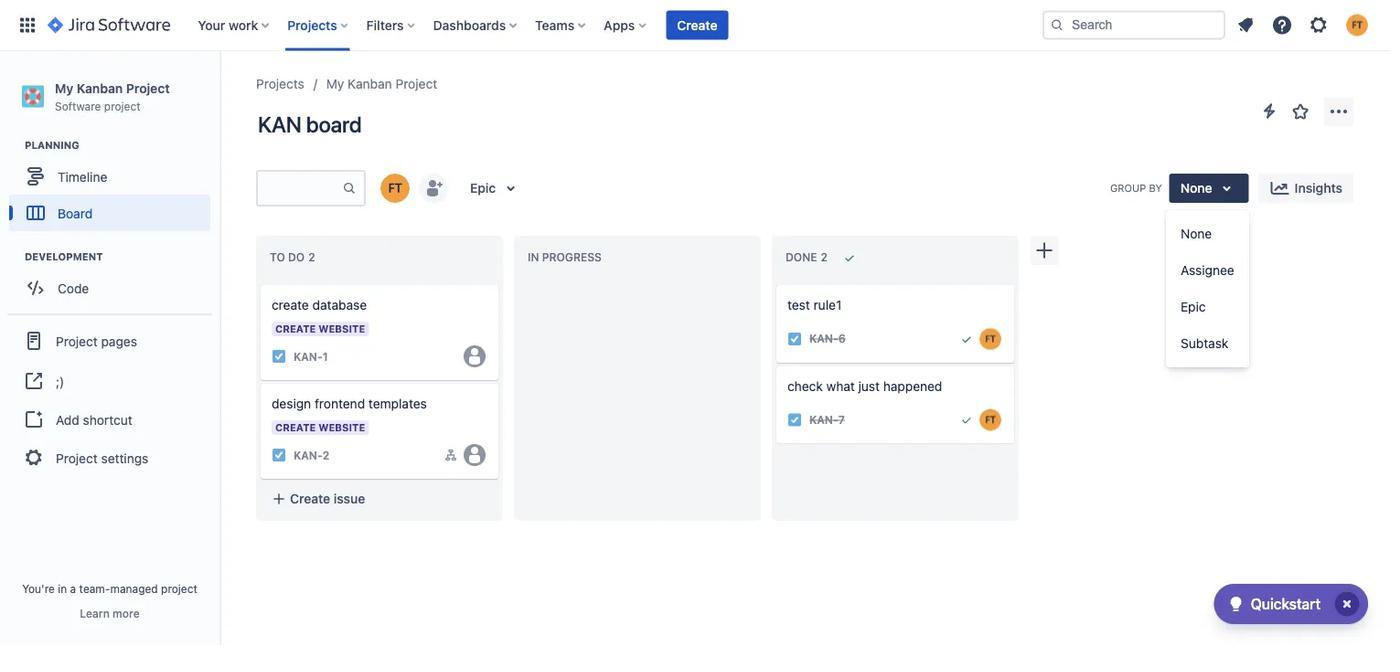 Task type: vqa. For each thing, say whether or not it's contained in the screenshot.
design at the left of page
yes



Task type: locate. For each thing, give the bounding box(es) containing it.
insights image
[[1269, 177, 1291, 199]]

kan-6
[[809, 333, 846, 345]]

work
[[229, 17, 258, 32]]

kanban
[[348, 76, 392, 91], [77, 80, 123, 96]]

in
[[528, 251, 539, 264]]

task image left kan-2 link
[[272, 448, 286, 463]]

epic inside button
[[1181, 300, 1206, 315]]

kan- right task image
[[809, 333, 838, 345]]

2 vertical spatial task image
[[272, 448, 286, 463]]

1 vertical spatial projects
[[256, 76, 304, 91]]

just
[[858, 379, 880, 394]]

create right the apps dropdown button
[[677, 17, 717, 32]]

test rule1
[[787, 298, 842, 313]]

check image
[[1225, 594, 1247, 615]]

create inside "button"
[[290, 492, 330, 507]]

task image
[[272, 349, 286, 364], [787, 413, 802, 428], [272, 448, 286, 463]]

board link
[[9, 195, 210, 232]]

jira software image
[[48, 14, 170, 36], [48, 14, 170, 36]]

create left issue
[[290, 492, 330, 507]]

1
[[323, 350, 328, 363]]

done image
[[959, 332, 974, 346], [959, 332, 974, 346], [959, 413, 974, 428]]

your work
[[198, 17, 258, 32]]

kan-2
[[294, 449, 329, 462]]

automations menu button icon image
[[1258, 100, 1280, 122]]

kan-7
[[809, 414, 845, 427]]

templates
[[368, 396, 427, 412]]

your work button
[[192, 11, 276, 40]]

1 vertical spatial create
[[290, 492, 330, 507]]

kanban up software
[[77, 80, 123, 96]]

;) link
[[7, 361, 212, 402]]

create issue image down to
[[250, 273, 272, 294]]

software
[[55, 99, 101, 112]]

Search this board text field
[[258, 172, 342, 205]]

1 vertical spatial none
[[1181, 226, 1212, 241]]

project left "sidebar navigation" image
[[126, 80, 170, 96]]

group for development icon
[[7, 314, 212, 484]]

task image left kan-7 link
[[787, 413, 802, 428]]

projects for the projects link at the left top
[[256, 76, 304, 91]]

by
[[1149, 182, 1162, 194]]

sidebar navigation image
[[199, 73, 240, 110]]

project
[[104, 99, 140, 112], [161, 583, 197, 595]]

appswitcher icon image
[[16, 14, 38, 36]]

you're in a team-managed project
[[22, 583, 197, 595]]

project settings link
[[7, 438, 212, 478]]

task image for create database
[[272, 349, 286, 364]]

group containing project pages
[[7, 314, 212, 484]]

epic right add people image
[[470, 181, 496, 196]]

7
[[838, 414, 845, 427]]

2
[[323, 449, 329, 462]]

to do
[[270, 251, 305, 264]]

kanban up board
[[348, 76, 392, 91]]

design
[[272, 396, 311, 412]]

kan- up the create issue
[[294, 449, 323, 462]]

learn more button
[[80, 606, 140, 621]]

1 create issue image from the left
[[250, 273, 272, 294]]

project right managed
[[161, 583, 197, 595]]

happened
[[883, 379, 942, 394]]

your
[[198, 17, 225, 32]]

planning group
[[9, 138, 219, 237]]

0 vertical spatial project
[[104, 99, 140, 112]]

0 horizontal spatial create
[[290, 492, 330, 507]]

issue
[[334, 492, 365, 507]]

search image
[[1050, 18, 1065, 32]]

filters
[[366, 17, 404, 32]]

create issue image up test
[[765, 273, 787, 294]]

epic up subtask
[[1181, 300, 1206, 315]]

my
[[326, 76, 344, 91], [55, 80, 73, 96]]

create
[[677, 17, 717, 32], [290, 492, 330, 507]]

dismiss quickstart image
[[1332, 590, 1362, 619]]

subtask
[[1181, 336, 1229, 351]]

kan- for 6
[[809, 333, 838, 345]]

none button
[[1169, 174, 1249, 203]]

group
[[1166, 210, 1249, 368], [7, 314, 212, 484]]

0 horizontal spatial epic
[[470, 181, 496, 196]]

0 horizontal spatial kanban
[[77, 80, 123, 96]]

6
[[838, 333, 846, 345]]

1 horizontal spatial kanban
[[348, 76, 392, 91]]

add
[[56, 412, 79, 427]]

1 vertical spatial epic
[[1181, 300, 1206, 315]]

1 horizontal spatial my
[[326, 76, 344, 91]]

board
[[58, 206, 93, 221]]

task image left kan-1 link
[[272, 349, 286, 364]]

my inside my kanban project software project
[[55, 80, 73, 96]]

epic for epic popup button
[[470, 181, 496, 196]]

none for none dropdown button
[[1180, 181, 1212, 196]]

kan- for 2
[[294, 449, 323, 462]]

0 horizontal spatial group
[[7, 314, 212, 484]]

1 horizontal spatial project
[[161, 583, 197, 595]]

none button
[[1166, 216, 1249, 252]]

epic
[[470, 181, 496, 196], [1181, 300, 1206, 315]]

1 horizontal spatial epic
[[1181, 300, 1206, 315]]

projects inside dropdown button
[[287, 17, 337, 32]]

banner containing your work
[[0, 0, 1390, 51]]

kan- down what
[[809, 414, 838, 427]]

dashboards button
[[428, 11, 524, 40]]

create issue button
[[261, 483, 498, 516]]

settings image
[[1308, 14, 1330, 36]]

done element
[[786, 251, 831, 264]]

0 vertical spatial task image
[[272, 349, 286, 364]]

your profile and settings image
[[1346, 14, 1368, 36]]

quickstart button
[[1214, 584, 1368, 625]]

design frontend templates
[[272, 396, 427, 412]]

project
[[396, 76, 437, 91], [126, 80, 170, 96], [56, 334, 98, 349], [56, 451, 98, 466]]

add people image
[[423, 177, 444, 199]]

0 of 1 child issues complete image
[[444, 448, 458, 463]]

1 horizontal spatial create
[[677, 17, 717, 32]]

1 horizontal spatial group
[[1166, 210, 1249, 368]]

none up assignee
[[1181, 226, 1212, 241]]

my up software
[[55, 80, 73, 96]]

0 horizontal spatial my
[[55, 80, 73, 96]]

Search field
[[1043, 11, 1225, 40]]

project pages
[[56, 334, 137, 349]]

assignee button
[[1166, 252, 1249, 289]]

planning image
[[3, 135, 25, 157]]

0 vertical spatial none
[[1180, 181, 1212, 196]]

assignee
[[1181, 263, 1234, 278]]

kan
[[258, 112, 301, 137]]

none
[[1180, 181, 1212, 196], [1181, 226, 1212, 241]]

0 vertical spatial create
[[677, 17, 717, 32]]

project down "filters" dropdown button
[[396, 76, 437, 91]]

create issue image
[[250, 273, 272, 294], [765, 273, 787, 294]]

0 horizontal spatial create issue image
[[250, 273, 272, 294]]

shortcut
[[83, 412, 132, 427]]

development image
[[3, 246, 25, 268]]

projects up kan
[[256, 76, 304, 91]]

epic button
[[1166, 289, 1249, 326]]

teams
[[535, 17, 574, 32]]

create inside button
[[677, 17, 717, 32]]

kanban inside my kanban project software project
[[77, 80, 123, 96]]

epic for epic button
[[1181, 300, 1206, 315]]

0 vertical spatial epic
[[470, 181, 496, 196]]

task image
[[787, 332, 802, 346]]

none inside dropdown button
[[1180, 181, 1212, 196]]

my up board
[[326, 76, 344, 91]]

kan-6 link
[[809, 331, 846, 347]]

0 vertical spatial projects
[[287, 17, 337, 32]]

0 horizontal spatial project
[[104, 99, 140, 112]]

group containing none
[[1166, 210, 1249, 368]]

kan-
[[809, 333, 838, 345], [294, 350, 323, 363], [809, 414, 838, 427], [294, 449, 323, 462]]

learn
[[80, 607, 110, 620]]

kan- up 'design' on the left of the page
[[294, 350, 323, 363]]

epic inside popup button
[[470, 181, 496, 196]]

banner
[[0, 0, 1390, 51]]

1 horizontal spatial create issue image
[[765, 273, 787, 294]]

code
[[58, 281, 89, 296]]

none inside button
[[1181, 226, 1212, 241]]

development group
[[9, 250, 219, 312]]

unassigned image
[[464, 346, 486, 368]]

timeline
[[58, 169, 107, 184]]

none right by
[[1180, 181, 1212, 196]]

project right software
[[104, 99, 140, 112]]

kan- for 7
[[809, 414, 838, 427]]

projects
[[287, 17, 337, 32], [256, 76, 304, 91]]

create issue
[[290, 492, 365, 507]]

kan- for 1
[[294, 350, 323, 363]]

insights button
[[1258, 174, 1354, 203]]

more image
[[1328, 101, 1350, 123]]

add shortcut
[[56, 412, 132, 427]]

you're
[[22, 583, 55, 595]]

projects up the projects link at the left top
[[287, 17, 337, 32]]

filters button
[[361, 11, 422, 40]]

2 create issue image from the left
[[765, 273, 787, 294]]



Task type: describe. For each thing, give the bounding box(es) containing it.
development
[[25, 251, 103, 263]]

my for my kanban project
[[326, 76, 344, 91]]

progress
[[542, 251, 602, 264]]

subtask button
[[1166, 326, 1249, 362]]

done
[[786, 251, 817, 264]]

add shortcut button
[[7, 402, 212, 438]]

none for none button
[[1181, 226, 1212, 241]]

a
[[70, 583, 76, 595]]

create for create issue
[[290, 492, 330, 507]]

project inside my kanban project software project
[[104, 99, 140, 112]]

done image for check what just happened
[[959, 413, 974, 428]]

dashboards
[[433, 17, 506, 32]]

my kanban project software project
[[55, 80, 170, 112]]

in
[[58, 583, 67, 595]]

star kan board image
[[1289, 101, 1311, 123]]

apps
[[604, 17, 635, 32]]

learn more
[[80, 607, 140, 620]]

quickstart
[[1251, 596, 1321, 613]]

kan-2 link
[[294, 448, 329, 463]]

done image
[[959, 413, 974, 428]]

;)
[[56, 374, 64, 389]]

create for create
[[677, 17, 717, 32]]

kanban for my kanban project
[[348, 76, 392, 91]]

create database
[[272, 298, 367, 313]]

group
[[1110, 182, 1146, 194]]

team-
[[79, 583, 110, 595]]

apps button
[[598, 11, 653, 40]]

do
[[288, 251, 305, 264]]

group for check icon
[[1166, 210, 1249, 368]]

done image for test rule1
[[959, 332, 974, 346]]

pages
[[101, 334, 137, 349]]

planning
[[25, 140, 79, 152]]

settings
[[101, 451, 148, 466]]

to
[[270, 251, 285, 264]]

kanban for my kanban project software project
[[77, 80, 123, 96]]

timeline link
[[9, 158, 210, 195]]

primary element
[[11, 0, 1043, 51]]

frontend
[[315, 396, 365, 412]]

kan-1
[[294, 350, 328, 363]]

0 of 1 child issues complete image
[[444, 448, 458, 463]]

projects link
[[256, 73, 304, 95]]

kan-1 link
[[294, 349, 328, 365]]

group by
[[1110, 182, 1162, 194]]

create button
[[666, 11, 728, 40]]

to do element
[[270, 251, 319, 264]]

database
[[312, 298, 367, 313]]

rule1
[[813, 298, 842, 313]]

project settings
[[56, 451, 148, 466]]

what
[[826, 379, 855, 394]]

more
[[113, 607, 140, 620]]

create
[[272, 298, 309, 313]]

project pages link
[[7, 321, 212, 361]]

projects for projects dropdown button
[[287, 17, 337, 32]]

funky town image
[[380, 174, 410, 203]]

teams button
[[530, 11, 593, 40]]

board
[[306, 112, 362, 137]]

code link
[[9, 270, 210, 307]]

check
[[787, 379, 823, 394]]

assignee: funky town image
[[979, 328, 1001, 350]]

my kanban project
[[326, 76, 437, 91]]

notifications image
[[1235, 14, 1257, 36]]

1 vertical spatial project
[[161, 583, 197, 595]]

project inside my kanban project software project
[[126, 80, 170, 96]]

assignee: funky town image
[[979, 409, 1001, 431]]

project left pages
[[56, 334, 98, 349]]

task image for design frontend templates
[[272, 448, 286, 463]]

my kanban project link
[[326, 73, 437, 95]]

projects button
[[282, 11, 355, 40]]

my for my kanban project software project
[[55, 80, 73, 96]]

kan-7 link
[[809, 412, 845, 428]]

project down add
[[56, 451, 98, 466]]

check what just happened
[[787, 379, 942, 394]]

kan board
[[258, 112, 362, 137]]

create issue image for test rule1
[[765, 273, 787, 294]]

help image
[[1271, 14, 1293, 36]]

managed
[[110, 583, 158, 595]]

epic button
[[459, 174, 532, 203]]

insights
[[1295, 181, 1343, 196]]

unassigned image
[[464, 444, 486, 466]]

create column image
[[1033, 240, 1055, 262]]

1 vertical spatial task image
[[787, 413, 802, 428]]

create issue image for create database
[[250, 273, 272, 294]]

in progress
[[528, 251, 602, 264]]

test
[[787, 298, 810, 313]]



